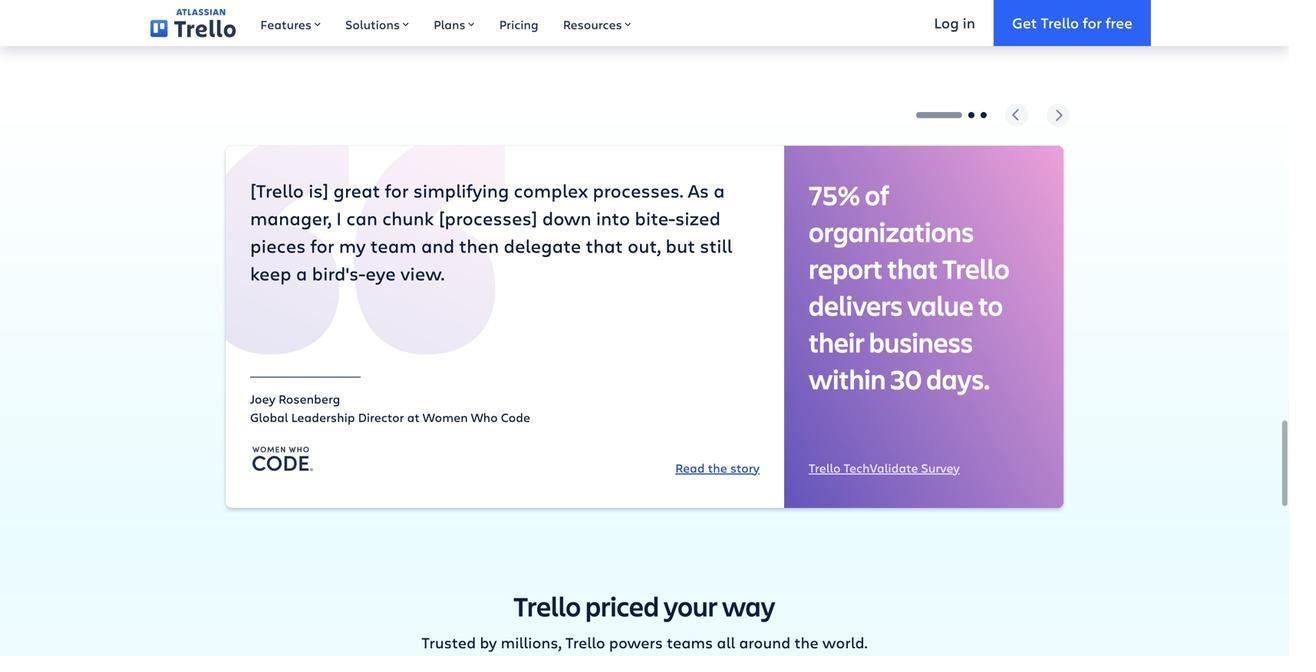 Task type: locate. For each thing, give the bounding box(es) containing it.
0 vertical spatial a
[[714, 178, 725, 203]]

your
[[664, 588, 718, 624]]

the left world. at the bottom right
[[795, 632, 819, 653]]

0 horizontal spatial for
[[311, 233, 335, 258]]

that
[[586, 233, 623, 258], [888, 250, 938, 287]]

that down "organizations"
[[888, 250, 938, 287]]

techvalidate
[[844, 460, 919, 476]]

for up chunk
[[385, 178, 409, 203]]

director
[[358, 409, 404, 426]]

chunk
[[382, 206, 434, 230]]

1 vertical spatial the
[[795, 632, 819, 653]]

for
[[1083, 13, 1102, 33], [385, 178, 409, 203], [311, 233, 335, 258]]

the left story in the right of the page
[[708, 460, 728, 476]]

trello
[[1041, 13, 1080, 33], [943, 250, 1010, 287], [809, 460, 841, 476], [514, 588, 581, 624], [566, 632, 606, 653]]

organizations
[[809, 213, 974, 250]]

the
[[708, 460, 728, 476], [795, 632, 819, 653]]

a right the keep at top
[[296, 261, 307, 285]]

priced
[[586, 588, 659, 624]]

read the story link
[[676, 459, 760, 477]]

1 horizontal spatial that
[[888, 250, 938, 287]]

1 horizontal spatial the
[[795, 632, 819, 653]]

for left my
[[311, 233, 335, 258]]

by
[[480, 632, 497, 653]]

trello up to
[[943, 250, 1010, 287]]

0 horizontal spatial that
[[586, 233, 623, 258]]

atlassian trello image
[[150, 9, 236, 37]]

free
[[1106, 13, 1133, 33]]

leadership
[[291, 409, 355, 426]]

of
[[865, 176, 890, 213]]

solutions button
[[333, 0, 422, 46]]

features
[[261, 16, 312, 33]]

within
[[809, 361, 886, 397]]

at
[[407, 409, 420, 426]]

and
[[421, 233, 455, 258]]

30
[[891, 361, 922, 397]]

a
[[714, 178, 725, 203], [296, 261, 307, 285]]

that down into
[[586, 233, 623, 258]]

1 horizontal spatial a
[[714, 178, 725, 203]]

trusted
[[422, 632, 476, 653]]

get trello for free
[[1013, 13, 1133, 33]]

into
[[596, 206, 630, 230]]

survey
[[922, 460, 960, 476]]

trello techvalidate survey link
[[809, 460, 960, 476]]

processes.
[[593, 178, 684, 203]]

resources
[[563, 16, 622, 33]]

get trello for free link
[[994, 0, 1152, 46]]

75%
[[809, 176, 861, 213]]

for left free
[[1083, 13, 1102, 33]]

trello left techvalidate
[[809, 460, 841, 476]]

around
[[739, 632, 791, 653]]

[trello is] great for simplifying complex processes. as a manager, i can chunk [processes] down into bite-sized pieces for my team and then delegate that out, but still keep a bird's-eye view.
[[250, 178, 733, 285]]

2 horizontal spatial for
[[1083, 13, 1102, 33]]

powers
[[609, 632, 663, 653]]

1 horizontal spatial for
[[385, 178, 409, 203]]

features button
[[248, 0, 333, 46]]

trello priced your way trusted by millions, trello powers teams all around the world.
[[422, 588, 868, 653]]

read the story
[[676, 460, 760, 476]]

world.
[[823, 632, 868, 653]]

0 horizontal spatial the
[[708, 460, 728, 476]]

2 vertical spatial for
[[311, 233, 335, 258]]

1 vertical spatial a
[[296, 261, 307, 285]]

the inside trello priced your way trusted by millions, trello powers teams all around the world.
[[795, 632, 819, 653]]

[processes]
[[439, 206, 538, 230]]

all
[[717, 632, 736, 653]]

manager,
[[250, 206, 332, 230]]

complex
[[514, 178, 588, 203]]

simplifying
[[414, 178, 509, 203]]

previous image
[[1006, 104, 1029, 127]]

i
[[336, 206, 342, 230]]

joey rosenberg global leadership director at women who code
[[250, 391, 531, 426]]

a right as
[[714, 178, 725, 203]]

value
[[908, 287, 974, 323]]

view.
[[401, 261, 445, 285]]

plans button
[[422, 0, 487, 46]]

get
[[1013, 13, 1038, 33]]



Task type: vqa. For each thing, say whether or not it's contained in the screenshot.
2nd forward image from the bottom of the page
no



Task type: describe. For each thing, give the bounding box(es) containing it.
can
[[346, 206, 378, 230]]

pieces
[[250, 233, 306, 258]]

that inside 75% of organizations report that trello delivers value to their business within 30 days.
[[888, 250, 938, 287]]

report
[[809, 250, 883, 287]]

log
[[935, 13, 959, 33]]

joey
[[250, 391, 276, 407]]

trello left powers
[[566, 632, 606, 653]]

trello right get
[[1041, 13, 1080, 33]]

delegate
[[504, 233, 581, 258]]

that inside the [trello is] great for simplifying complex processes. as a manager, i can chunk [processes] down into bite-sized pieces for my team and then delegate that out, but still keep a bird's-eye view.
[[586, 233, 623, 258]]

as
[[688, 178, 709, 203]]

way
[[722, 588, 776, 624]]

code
[[501, 409, 531, 426]]

0 vertical spatial the
[[708, 460, 728, 476]]

but
[[666, 233, 696, 258]]

is]
[[309, 178, 329, 203]]

plans
[[434, 16, 466, 33]]

still
[[700, 233, 733, 258]]

team
[[371, 233, 417, 258]]

trello up millions,
[[514, 588, 581, 624]]

story
[[731, 460, 760, 476]]

read
[[676, 460, 705, 476]]

75% of organizations report that trello delivers value to their business within 30 days.
[[809, 176, 1010, 397]]

who
[[471, 409, 498, 426]]

business
[[869, 324, 973, 360]]

out,
[[628, 233, 661, 258]]

rosenberg
[[279, 391, 340, 407]]

pricing link
[[487, 0, 551, 46]]

days.
[[927, 361, 990, 397]]

resources button
[[551, 0, 644, 46]]

teams
[[667, 632, 713, 653]]

great
[[334, 178, 380, 203]]

sized
[[676, 206, 721, 230]]

[trello
[[250, 178, 304, 203]]

then
[[459, 233, 499, 258]]

0 horizontal spatial a
[[296, 261, 307, 285]]

global
[[250, 409, 288, 426]]

women
[[423, 409, 468, 426]]

0 vertical spatial for
[[1083, 13, 1102, 33]]

log in
[[935, 13, 976, 33]]

1 vertical spatial for
[[385, 178, 409, 203]]

bite-
[[635, 206, 676, 230]]

trello inside 75% of organizations report that trello delivers value to their business within 30 days.
[[943, 250, 1010, 287]]

my
[[339, 233, 366, 258]]

next image
[[1047, 104, 1070, 127]]

eye
[[366, 261, 396, 285]]

keep
[[250, 261, 292, 285]]

delivers
[[809, 287, 903, 323]]

millions,
[[501, 632, 562, 653]]

their
[[809, 324, 865, 360]]

log in link
[[916, 0, 994, 46]]

down
[[542, 206, 592, 230]]

in
[[963, 13, 976, 33]]

pricing
[[499, 16, 539, 33]]

to
[[979, 287, 1003, 323]]

bird's-
[[312, 261, 366, 285]]

solutions
[[345, 16, 400, 33]]

trello techvalidate survey
[[809, 460, 960, 476]]



